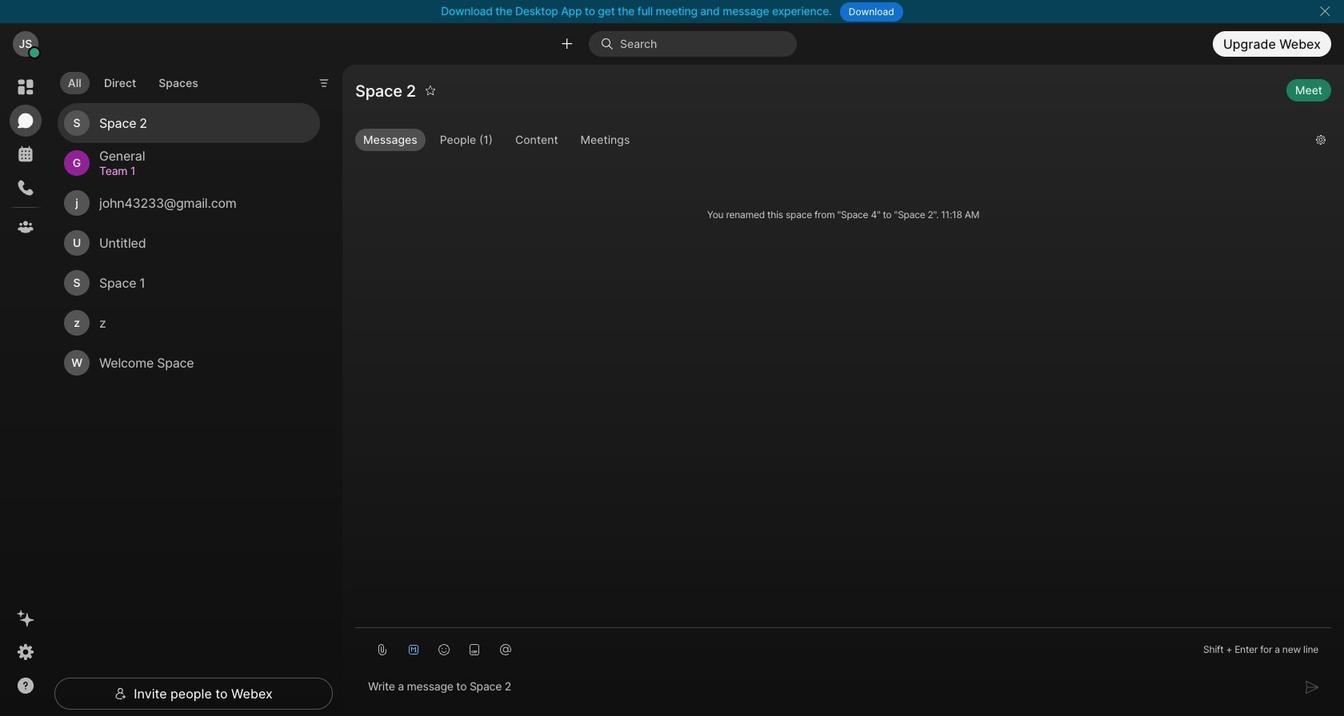 Task type: describe. For each thing, give the bounding box(es) containing it.
team 1 element
[[99, 163, 301, 180]]

cancel_16 image
[[1319, 5, 1331, 18]]

untitled list item
[[58, 223, 320, 263]]

webex tab list
[[10, 71, 42, 243]]



Task type: locate. For each thing, give the bounding box(es) containing it.
navigation
[[0, 65, 51, 717]]

welcome space list item
[[58, 343, 320, 383]]

z list item
[[58, 303, 320, 343]]

message composer toolbar element
[[355, 629, 1331, 666]]

tab list
[[56, 62, 210, 99]]

space 1 list item
[[58, 263, 320, 303]]

john43233@gmail.com list item
[[58, 183, 320, 223]]

space 2 list item
[[58, 103, 320, 143]]

general list item
[[58, 143, 320, 183]]

group
[[355, 128, 1303, 154]]



Task type: vqa. For each thing, say whether or not it's contained in the screenshot.
option group
no



